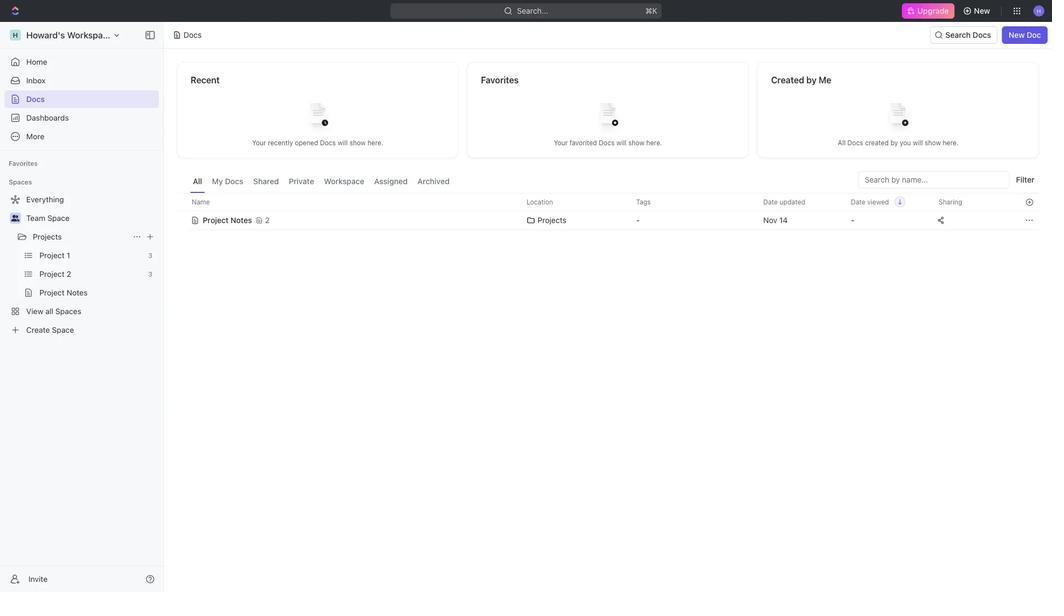 Task type: describe. For each thing, give the bounding box(es) containing it.
team space
[[26, 214, 70, 223]]

spaces inside tree
[[55, 307, 81, 316]]

projects inside sidebar navigation
[[33, 232, 62, 241]]

filter
[[1016, 175, 1035, 184]]

all for all
[[193, 177, 202, 186]]

my docs button
[[209, 171, 246, 193]]

2 will from the left
[[617, 139, 627, 147]]

more button
[[4, 128, 159, 145]]

0 vertical spatial by
[[807, 75, 817, 85]]

docs inside docs link
[[26, 95, 45, 104]]

search
[[946, 30, 971, 39]]

space for team space
[[47, 214, 70, 223]]

nov
[[764, 216, 778, 225]]

1 show from the left
[[350, 139, 366, 147]]

view
[[26, 307, 43, 316]]

projects link
[[33, 228, 128, 246]]

user group image
[[11, 215, 19, 221]]

favorited
[[570, 139, 597, 147]]

project notes inside project notes link
[[39, 288, 88, 297]]

date viewed
[[851, 198, 889, 206]]

all button
[[190, 171, 205, 193]]

1
[[67, 251, 70, 260]]

location
[[527, 198, 553, 206]]

your for recent
[[252, 139, 266, 147]]

favorites button
[[4, 157, 42, 170]]

new doc
[[1009, 30, 1042, 39]]

me
[[819, 75, 832, 85]]

filter button
[[1012, 171, 1039, 189]]

howard's workspace
[[26, 30, 113, 40]]

dashboards link
[[4, 109, 159, 127]]

my
[[212, 177, 223, 186]]

2 inside row
[[265, 216, 270, 225]]

project 1
[[39, 251, 70, 260]]

your recently opened docs will show here.
[[252, 139, 383, 147]]

your for favorites
[[554, 139, 568, 147]]

date viewed button
[[845, 194, 906, 210]]

upgrade link
[[902, 3, 955, 19]]

no favorited docs image
[[586, 95, 630, 138]]

0 horizontal spatial spaces
[[9, 178, 32, 186]]

team
[[26, 214, 45, 223]]

create space link
[[4, 321, 157, 339]]

date for date viewed
[[851, 198, 866, 206]]

opened
[[295, 139, 318, 147]]

1 vertical spatial by
[[891, 139, 898, 147]]

Search by name... text field
[[865, 172, 1003, 188]]

private
[[289, 177, 314, 186]]

project 2 link
[[39, 265, 144, 283]]

sidebar navigation
[[0, 22, 166, 592]]

project notes link
[[39, 284, 157, 301]]

shared button
[[251, 171, 282, 193]]

h inside sidebar navigation
[[13, 31, 18, 39]]

2 inside tree
[[67, 269, 71, 278]]

date for date updated
[[764, 198, 778, 206]]

archived button
[[415, 171, 452, 193]]

h button
[[1031, 2, 1048, 20]]

row containing name
[[177, 193, 1039, 211]]

nov 14
[[764, 216, 788, 225]]

favorites inside 'button'
[[9, 160, 38, 167]]

all docs created by you will show here.
[[838, 139, 959, 147]]

h inside dropdown button
[[1037, 8, 1041, 14]]

⌘k
[[646, 6, 658, 15]]

inbox
[[26, 76, 46, 85]]

project 2
[[39, 269, 71, 278]]

3 for 2
[[148, 270, 152, 278]]

project 1 link
[[39, 247, 144, 264]]

home link
[[4, 53, 159, 71]]

table containing project notes
[[177, 193, 1039, 231]]

created
[[865, 139, 889, 147]]

all
[[45, 307, 53, 316]]

1 - from the left
[[636, 216, 640, 225]]

1 horizontal spatial favorites
[[481, 75, 519, 85]]

everything
[[26, 195, 64, 204]]

3 show from the left
[[925, 139, 941, 147]]

dashboards
[[26, 113, 69, 122]]

inbox link
[[4, 72, 159, 89]]

date updated
[[764, 198, 806, 206]]

project for the project 1 link
[[39, 251, 65, 260]]

name
[[192, 198, 210, 206]]

created by me
[[771, 75, 832, 85]]

all for all docs created by you will show here.
[[838, 139, 846, 147]]

docs up recent
[[184, 30, 202, 39]]

no recent docs image
[[296, 95, 340, 138]]

your favorited docs will show here.
[[554, 139, 662, 147]]

3 will from the left
[[913, 139, 923, 147]]

tab list containing all
[[190, 171, 452, 193]]

shared
[[253, 177, 279, 186]]

3 here. from the left
[[943, 139, 959, 147]]

tree inside sidebar navigation
[[4, 191, 159, 339]]



Task type: locate. For each thing, give the bounding box(es) containing it.
private button
[[286, 171, 317, 193]]

you
[[900, 139, 911, 147]]

0 vertical spatial workspace
[[67, 30, 113, 40]]

- down tags
[[636, 216, 640, 225]]

1 horizontal spatial all
[[838, 139, 846, 147]]

my docs
[[212, 177, 243, 186]]

0 vertical spatial 2
[[265, 216, 270, 225]]

date left viewed
[[851, 198, 866, 206]]

docs right search
[[973, 30, 991, 39]]

docs right my
[[225, 177, 243, 186]]

by left you
[[891, 139, 898, 147]]

0 vertical spatial spaces
[[9, 178, 32, 186]]

projects
[[538, 216, 567, 225], [33, 232, 62, 241]]

0 horizontal spatial notes
[[67, 288, 88, 297]]

workspace
[[67, 30, 113, 40], [324, 177, 364, 186]]

2 - from the left
[[851, 216, 855, 225]]

docs inside my docs button
[[225, 177, 243, 186]]

project left 1
[[39, 251, 65, 260]]

2 down 1
[[67, 269, 71, 278]]

spaces right all
[[55, 307, 81, 316]]

0 horizontal spatial here.
[[368, 139, 383, 147]]

date
[[764, 198, 778, 206], [851, 198, 866, 206]]

docs left created
[[848, 139, 864, 147]]

1 vertical spatial spaces
[[55, 307, 81, 316]]

2 date from the left
[[851, 198, 866, 206]]

created
[[771, 75, 805, 85]]

create
[[26, 325, 50, 334]]

recent
[[191, 75, 220, 85]]

archived
[[418, 177, 450, 186]]

14
[[780, 216, 788, 225]]

workspace button
[[321, 171, 367, 193]]

all inside button
[[193, 177, 202, 186]]

spaces down favorites 'button'
[[9, 178, 32, 186]]

1 horizontal spatial show
[[629, 139, 645, 147]]

h left howard's
[[13, 31, 18, 39]]

row
[[177, 193, 1039, 211], [177, 209, 1039, 231]]

1 horizontal spatial date
[[851, 198, 866, 206]]

1 horizontal spatial 2
[[265, 216, 270, 225]]

0 horizontal spatial date
[[764, 198, 778, 206]]

projects inside row
[[538, 216, 567, 225]]

project inside project notes link
[[39, 288, 65, 297]]

1 3 from the top
[[148, 252, 152, 259]]

0 vertical spatial space
[[47, 214, 70, 223]]

workspace right private
[[324, 177, 364, 186]]

1 horizontal spatial spaces
[[55, 307, 81, 316]]

1 horizontal spatial projects
[[538, 216, 567, 225]]

tab list
[[190, 171, 452, 193]]

-
[[636, 216, 640, 225], [851, 216, 855, 225]]

by left 'me'
[[807, 75, 817, 85]]

0 horizontal spatial your
[[252, 139, 266, 147]]

your left the recently
[[252, 139, 266, 147]]

3 for 1
[[148, 252, 152, 259]]

show down 'no favorited docs' image
[[629, 139, 645, 147]]

projects down team space
[[33, 232, 62, 241]]

1 will from the left
[[338, 139, 348, 147]]

1 vertical spatial h
[[13, 31, 18, 39]]

docs down inbox
[[26, 95, 45, 104]]

project for project notes link
[[39, 288, 65, 297]]

1 horizontal spatial will
[[617, 139, 627, 147]]

favorites
[[481, 75, 519, 85], [9, 160, 38, 167]]

1 date from the left
[[764, 198, 778, 206]]

all
[[838, 139, 846, 147], [193, 177, 202, 186]]

notes inside row
[[231, 216, 252, 225]]

projects down location
[[538, 216, 567, 225]]

1 vertical spatial workspace
[[324, 177, 364, 186]]

2
[[265, 216, 270, 225], [67, 269, 71, 278]]

all left created
[[838, 139, 846, 147]]

workspace inside button
[[324, 177, 364, 186]]

your left favorited
[[554, 139, 568, 147]]

team space link
[[26, 209, 157, 227]]

everything link
[[4, 191, 157, 208]]

1 vertical spatial favorites
[[9, 160, 38, 167]]

1 horizontal spatial here.
[[647, 139, 662, 147]]

more
[[26, 132, 44, 141]]

all left my
[[193, 177, 202, 186]]

1 vertical spatial new
[[1009, 30, 1025, 39]]

0 horizontal spatial workspace
[[67, 30, 113, 40]]

1 horizontal spatial workspace
[[324, 177, 364, 186]]

1 here. from the left
[[368, 139, 383, 147]]

will down 'no favorited docs' image
[[617, 139, 627, 147]]

docs right favorited
[[599, 139, 615, 147]]

will right you
[[913, 139, 923, 147]]

0 horizontal spatial all
[[193, 177, 202, 186]]

2 horizontal spatial will
[[913, 139, 923, 147]]

new
[[974, 6, 991, 15], [1009, 30, 1025, 39]]

howard's
[[26, 30, 65, 40]]

new left the doc
[[1009, 30, 1025, 39]]

new doc button
[[1002, 26, 1048, 44]]

docs link
[[4, 90, 159, 108]]

show right you
[[925, 139, 941, 147]]

project for project 2 link
[[39, 269, 65, 278]]

tree
[[4, 191, 159, 339]]

workspace up home link
[[67, 30, 113, 40]]

space for create space
[[52, 325, 74, 334]]

project down the name
[[203, 216, 229, 225]]

date up nov
[[764, 198, 778, 206]]

0 horizontal spatial -
[[636, 216, 640, 225]]

project notes inside row
[[203, 216, 252, 225]]

0 horizontal spatial projects
[[33, 232, 62, 241]]

show
[[350, 139, 366, 147], [629, 139, 645, 147], [925, 139, 941, 147]]

h up the doc
[[1037, 8, 1041, 14]]

doc
[[1027, 30, 1042, 39]]

notes inside sidebar navigation
[[67, 288, 88, 297]]

recently
[[268, 139, 293, 147]]

home
[[26, 57, 47, 66]]

date updated button
[[757, 194, 812, 210]]

upgrade
[[918, 6, 949, 15]]

2 horizontal spatial show
[[925, 139, 941, 147]]

0 vertical spatial favorites
[[481, 75, 519, 85]]

space right team
[[47, 214, 70, 223]]

updated
[[780, 198, 806, 206]]

project inside project 2 link
[[39, 269, 65, 278]]

assigned
[[374, 177, 408, 186]]

1 horizontal spatial h
[[1037, 8, 1041, 14]]

create space
[[26, 325, 74, 334]]

0 vertical spatial all
[[838, 139, 846, 147]]

3
[[148, 252, 152, 259], [148, 270, 152, 278]]

space inside create space link
[[52, 325, 74, 334]]

0 horizontal spatial by
[[807, 75, 817, 85]]

0 vertical spatial notes
[[231, 216, 252, 225]]

0 vertical spatial new
[[974, 6, 991, 15]]

0 horizontal spatial show
[[350, 139, 366, 147]]

1 vertical spatial notes
[[67, 288, 88, 297]]

1 vertical spatial 3
[[148, 270, 152, 278]]

new for new doc
[[1009, 30, 1025, 39]]

assigned button
[[372, 171, 411, 193]]

table
[[177, 193, 1039, 231]]

no created by me docs image
[[877, 95, 920, 138]]

your
[[252, 139, 266, 147], [554, 139, 568, 147]]

docs inside search docs button
[[973, 30, 991, 39]]

1 your from the left
[[252, 139, 266, 147]]

project up view all spaces
[[39, 288, 65, 297]]

2 row from the top
[[177, 209, 1039, 231]]

0 horizontal spatial will
[[338, 139, 348, 147]]

1 horizontal spatial new
[[1009, 30, 1025, 39]]

1 vertical spatial 2
[[67, 269, 71, 278]]

0 horizontal spatial favorites
[[9, 160, 38, 167]]

tree containing everything
[[4, 191, 159, 339]]

1 horizontal spatial by
[[891, 139, 898, 147]]

new for new
[[974, 6, 991, 15]]

1 horizontal spatial notes
[[231, 216, 252, 225]]

2 down shared button
[[265, 216, 270, 225]]

space down view all spaces
[[52, 325, 74, 334]]

notes down my docs button in the top of the page
[[231, 216, 252, 225]]

by
[[807, 75, 817, 85], [891, 139, 898, 147]]

show up workspace button
[[350, 139, 366, 147]]

howard's workspace, , element
[[10, 30, 21, 41]]

1 vertical spatial all
[[193, 177, 202, 186]]

0 vertical spatial 3
[[148, 252, 152, 259]]

project notes down the name
[[203, 216, 252, 225]]

2 here. from the left
[[647, 139, 662, 147]]

1 vertical spatial space
[[52, 325, 74, 334]]

new up search docs
[[974, 6, 991, 15]]

viewed
[[868, 198, 889, 206]]

project down the project 1 at the top left
[[39, 269, 65, 278]]

tags
[[636, 198, 651, 206]]

space
[[47, 214, 70, 223], [52, 325, 74, 334]]

project
[[203, 216, 229, 225], [39, 251, 65, 260], [39, 269, 65, 278], [39, 288, 65, 297]]

1 vertical spatial project notes
[[39, 288, 88, 297]]

project notes down project 2
[[39, 288, 88, 297]]

new inside new 'button'
[[974, 6, 991, 15]]

0 vertical spatial projects
[[538, 216, 567, 225]]

2 your from the left
[[554, 139, 568, 147]]

notes
[[231, 216, 252, 225], [67, 288, 88, 297]]

- down 'date viewed'
[[851, 216, 855, 225]]

new inside new doc button
[[1009, 30, 1025, 39]]

new button
[[959, 2, 997, 20]]

project notes
[[203, 216, 252, 225], [39, 288, 88, 297]]

0 vertical spatial project notes
[[203, 216, 252, 225]]

1 horizontal spatial your
[[554, 139, 568, 147]]

will
[[338, 139, 348, 147], [617, 139, 627, 147], [913, 139, 923, 147]]

spaces
[[9, 178, 32, 186], [55, 307, 81, 316]]

filter button
[[1012, 171, 1039, 189]]

0 horizontal spatial new
[[974, 6, 991, 15]]

search docs button
[[930, 26, 998, 44]]

0 horizontal spatial project notes
[[39, 288, 88, 297]]

1 horizontal spatial project notes
[[203, 216, 252, 225]]

1 horizontal spatial -
[[851, 216, 855, 225]]

0 horizontal spatial 2
[[67, 269, 71, 278]]

2 3 from the top
[[148, 270, 152, 278]]

search...
[[517, 6, 548, 15]]

1 vertical spatial projects
[[33, 232, 62, 241]]

2 show from the left
[[629, 139, 645, 147]]

row containing project notes
[[177, 209, 1039, 231]]

invite
[[29, 574, 48, 584]]

search docs
[[946, 30, 991, 39]]

docs right the opened
[[320, 139, 336, 147]]

here.
[[368, 139, 383, 147], [647, 139, 662, 147], [943, 139, 959, 147]]

0 horizontal spatial h
[[13, 31, 18, 39]]

view all spaces link
[[4, 303, 157, 320]]

workspace inside sidebar navigation
[[67, 30, 113, 40]]

project inside the project 1 link
[[39, 251, 65, 260]]

2 horizontal spatial here.
[[943, 139, 959, 147]]

docs
[[184, 30, 202, 39], [973, 30, 991, 39], [26, 95, 45, 104], [320, 139, 336, 147], [599, 139, 615, 147], [848, 139, 864, 147], [225, 177, 243, 186]]

space inside team space link
[[47, 214, 70, 223]]

will right the opened
[[338, 139, 348, 147]]

notes up the view all spaces link
[[67, 288, 88, 297]]

0 vertical spatial h
[[1037, 8, 1041, 14]]

1 row from the top
[[177, 193, 1039, 211]]

sharing
[[939, 198, 963, 206]]

view all spaces
[[26, 307, 81, 316]]



Task type: vqa. For each thing, say whether or not it's contained in the screenshot.
the leftmost Project Notes
yes



